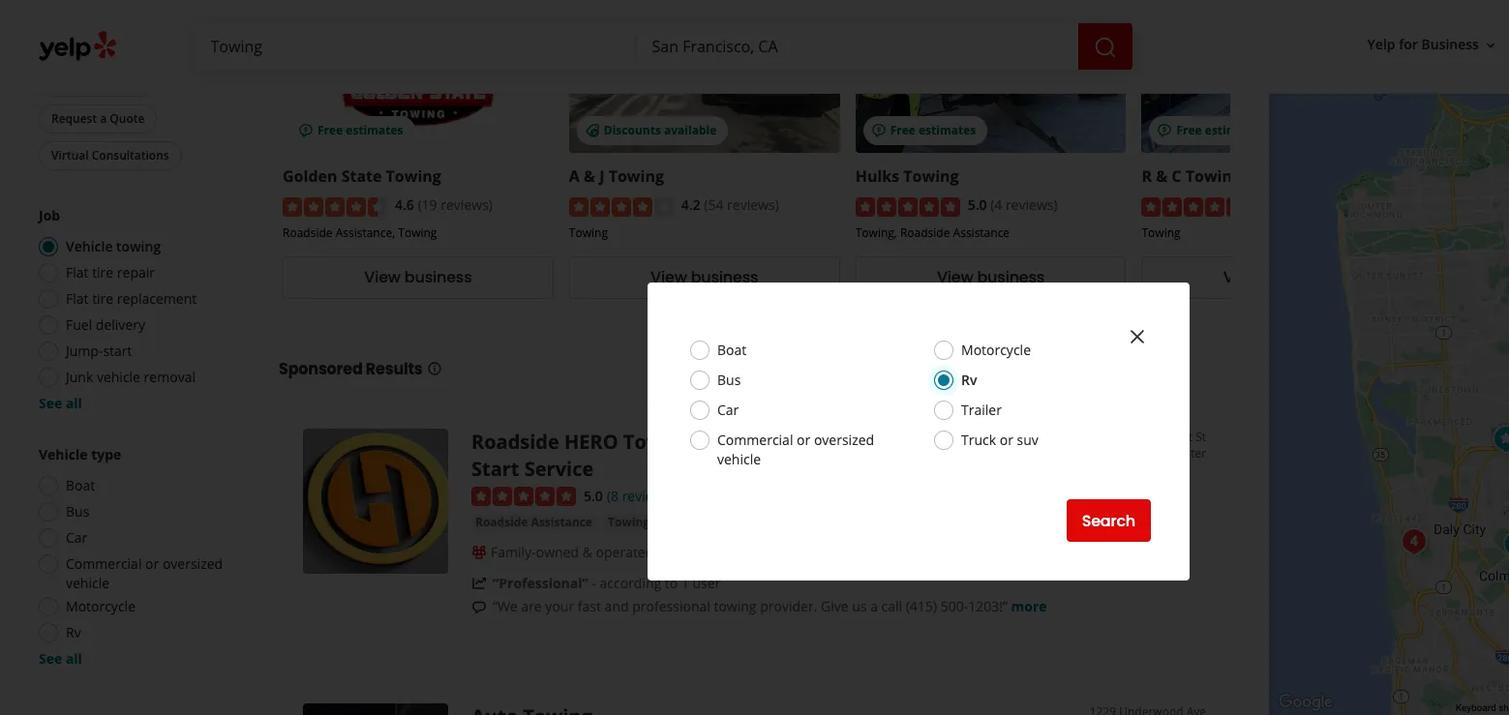 Task type: describe. For each thing, give the bounding box(es) containing it.
1 vertical spatial towing
[[714, 598, 757, 616]]

map region
[[1072, 0, 1509, 716]]

towing down (19
[[398, 224, 437, 241]]

replacement
[[117, 289, 197, 308]]

towing,
[[856, 224, 897, 241]]

roadside right towing,
[[900, 224, 950, 241]]

consultations
[[92, 147, 169, 164]]

option group containing job
[[33, 206, 240, 413]]

virtual consultations button
[[39, 141, 182, 170]]

open now
[[51, 37, 110, 53]]

business for hulks towing
[[977, 267, 1045, 289]]

0 vertical spatial assistance
[[953, 224, 1010, 241]]

vehicle for vehicle type
[[39, 445, 88, 464]]

4.6 star rating image
[[283, 197, 387, 217]]

network
[[698, 429, 783, 455]]

(8
[[607, 487, 619, 505]]

junk vehicle removal
[[66, 368, 196, 386]]

discounts available
[[604, 122, 717, 139]]

sho
[[1499, 703, 1509, 714]]

google image
[[1274, 690, 1338, 716]]

1 16 free estimates v2 image from the left
[[871, 123, 887, 139]]

view business link for a & j towing
[[569, 256, 840, 299]]

16 speech v2 image
[[472, 601, 487, 616]]

towing link
[[604, 514, 654, 533]]

16 info v2 image
[[427, 361, 442, 376]]

jump-start
[[66, 342, 132, 360]]

delivery
[[96, 316, 145, 334]]

view business link for r & c towing
[[1142, 256, 1413, 299]]

assistance,
[[336, 224, 395, 241]]

estimates for towing
[[919, 122, 976, 139]]

vehicle type
[[39, 445, 121, 464]]

vehicle inside search dialog
[[717, 450, 761, 469]]

flat for flat tire repair
[[66, 263, 89, 282]]

start
[[472, 456, 519, 482]]

hulks towing link
[[856, 166, 959, 187]]

a inside button
[[100, 110, 107, 127]]

commercial or oversized vehicle inside option group
[[66, 555, 223, 593]]

discounts available link
[[569, 0, 840, 153]]

roadside assistance, towing
[[283, 224, 437, 241]]

state
[[341, 166, 382, 187]]

flat tire replacement
[[66, 289, 197, 308]]

a & j towing link
[[569, 166, 664, 187]]

family-owned & operated
[[491, 544, 654, 562]]

your
[[545, 598, 574, 616]]

towing right the hulks
[[904, 166, 959, 187]]

2 16 free estimates v2 image from the left
[[1157, 123, 1173, 139]]

quote
[[110, 110, 145, 127]]

sponsored results
[[279, 358, 423, 380]]

4.6
[[395, 196, 414, 214]]

a
[[569, 166, 580, 187]]

1
[[681, 575, 689, 593]]

1203!"
[[968, 598, 1008, 616]]

2 horizontal spatial 5 star rating image
[[1142, 197, 1247, 217]]

operated
[[596, 544, 654, 562]]

view business for a & j towing
[[651, 267, 758, 289]]

option group containing vehicle type
[[33, 445, 240, 669]]

more
[[1011, 598, 1047, 616]]

business for a & j towing
[[691, 267, 758, 289]]

4.2 star rating image
[[569, 197, 674, 217]]

sponsored
[[279, 358, 363, 380]]

fast
[[578, 598, 601, 616]]

hero
[[564, 429, 618, 455]]

view for a & j towing
[[651, 267, 687, 289]]

according
[[600, 575, 661, 593]]

request a quote
[[51, 110, 145, 127]]

junk
[[66, 368, 93, 386]]

see for rv
[[39, 650, 62, 668]]

fuel delivery
[[66, 316, 145, 334]]

professional
[[632, 598, 710, 616]]

search dialog
[[0, 0, 1509, 716]]

keyboard sho button
[[1456, 702, 1509, 716]]

truck
[[961, 431, 996, 449]]

reviews) inside "link"
[[622, 487, 674, 505]]

virtual consultations
[[51, 147, 169, 164]]

keyboard sho
[[1456, 703, 1509, 714]]

bus inside search dialog
[[717, 371, 741, 389]]

r & c towing
[[1142, 166, 1241, 187]]

towing down "4.2 star rating" image
[[569, 224, 608, 241]]

commercial inside option group
[[66, 555, 142, 573]]

rv inside search dialog
[[961, 371, 977, 389]]

16 free estimates v2 image
[[298, 123, 314, 139]]

job
[[39, 206, 60, 225]]

view business for hulks towing
[[937, 267, 1045, 289]]

16 discount available v2 image
[[585, 123, 600, 139]]

roadside for roadside assistance, towing
[[283, 224, 333, 241]]

towing down r
[[1142, 224, 1181, 241]]

virtual
[[51, 147, 89, 164]]

4.6 (19 reviews)
[[395, 196, 493, 214]]

business for golden state towing
[[405, 267, 472, 289]]

commercial or oversized vehicle inside search dialog
[[717, 431, 874, 469]]

suv
[[1017, 431, 1039, 449]]

all for rv
[[66, 650, 82, 668]]

16 trending v2 image
[[472, 576, 487, 592]]

(4
[[991, 196, 1002, 214]]

estimates for state
[[346, 122, 403, 139]]

5.0 link
[[584, 485, 603, 506]]

network collision image
[[1497, 526, 1509, 564]]

business for r & c towing
[[1264, 267, 1331, 289]]

motorcycle inside search dialog
[[961, 341, 1031, 359]]

jump-
[[66, 342, 103, 360]]

st
[[1196, 429, 1206, 445]]

see all for junk vehicle removal
[[39, 394, 82, 412]]

civic
[[1142, 445, 1167, 462]]

open
[[51, 37, 82, 53]]

car inside search dialog
[[717, 401, 739, 419]]

r
[[1142, 166, 1152, 187]]

jump start hero image
[[1395, 523, 1433, 562]]

4.2
[[681, 196, 701, 214]]

3 free from the left
[[1177, 122, 1202, 139]]

see all button for junk vehicle removal
[[39, 394, 82, 412]]

yelp
[[1368, 35, 1396, 54]]

a & j towing
[[569, 166, 664, 187]]

view business for r & c towing
[[1224, 267, 1331, 289]]

5.0 for 5.0
[[584, 487, 603, 505]]

1390
[[1125, 429, 1151, 445]]

owned
[[536, 544, 579, 562]]

free estimates link for r & c towing
[[1142, 0, 1413, 153]]

center
[[1170, 445, 1206, 462]]

results
[[366, 358, 423, 380]]

4.2 (54 reviews)
[[681, 196, 779, 214]]

close image
[[1126, 325, 1149, 348]]

towing inside roadside hero towing network and jump start service
[[623, 429, 693, 455]]

open now button
[[39, 31, 123, 60]]

removal
[[144, 368, 196, 386]]



Task type: locate. For each thing, give the bounding box(es) containing it.
roadside for roadside hero towing network and jump start service
[[472, 429, 559, 455]]

1 vertical spatial tire
[[92, 289, 113, 308]]

free estimates
[[318, 122, 403, 139], [890, 122, 976, 139], [1177, 122, 1263, 139]]

more link
[[1011, 598, 1047, 616]]

1 horizontal spatial free
[[890, 122, 916, 139]]

1 horizontal spatial or
[[797, 431, 811, 449]]

"we
[[493, 598, 518, 616]]

bus down vehicle type on the bottom left of page
[[66, 502, 89, 521]]

5.0 left (4
[[968, 196, 987, 214]]

see all button for rv
[[39, 650, 82, 668]]

1 view business from the left
[[364, 267, 472, 289]]

2 horizontal spatial free estimates
[[1177, 122, 1263, 139]]

(19
[[418, 196, 437, 214]]

free estimates for state
[[318, 122, 403, 139]]

towing up repair
[[116, 237, 161, 256]]

2 option group from the top
[[33, 445, 240, 669]]

a & j towing image
[[1487, 420, 1509, 459], [1487, 420, 1509, 459]]

4 view business link from the left
[[1142, 256, 1413, 299]]

16 free estimates v2 image up c
[[1157, 123, 1173, 139]]

2 horizontal spatial free
[[1177, 122, 1202, 139]]

0 vertical spatial commercial or oversized vehicle
[[717, 431, 874, 469]]

vehicle
[[66, 237, 113, 256], [39, 445, 88, 464]]

0 vertical spatial see all button
[[39, 394, 82, 412]]

"professional"
[[493, 575, 588, 593]]

fuel
[[66, 316, 92, 334]]

2 free from the left
[[890, 122, 916, 139]]

5 star rating image
[[856, 197, 960, 217], [1142, 197, 1247, 217], [472, 487, 576, 507]]

car down vehicle type on the bottom left of page
[[66, 529, 87, 547]]

0 vertical spatial oversized
[[814, 431, 874, 449]]

1 horizontal spatial oversized
[[814, 431, 874, 449]]

free up r & c towing
[[1177, 122, 1202, 139]]

tire for repair
[[92, 263, 113, 282]]

jump
[[829, 429, 880, 455]]

towing right c
[[1186, 166, 1241, 187]]

1 horizontal spatial car
[[717, 401, 739, 419]]

j
[[599, 166, 605, 187]]

2 view business from the left
[[651, 267, 758, 289]]

1 see all button from the top
[[39, 394, 82, 412]]

1 vertical spatial car
[[66, 529, 87, 547]]

0 horizontal spatial towing
[[116, 237, 161, 256]]

1 vertical spatial motorcycle
[[66, 597, 136, 616]]

roadside hero towing network and jump start service
[[472, 429, 880, 482]]

3 view from the left
[[937, 267, 974, 289]]

1 tire from the top
[[92, 263, 113, 282]]

& left j
[[584, 166, 595, 187]]

search
[[1082, 510, 1136, 532]]

0 horizontal spatial and
[[605, 598, 629, 616]]

a right us
[[871, 598, 878, 616]]

car inside option group
[[66, 529, 87, 547]]

see for junk vehicle removal
[[39, 394, 62, 412]]

0 vertical spatial vehicle
[[66, 237, 113, 256]]

assistance inside button
[[531, 515, 593, 531]]

1 horizontal spatial free estimates link
[[856, 0, 1126, 153]]

1 vertical spatial vehicle
[[39, 445, 88, 464]]

flat for flat tire replacement
[[66, 289, 89, 308]]

1 vertical spatial oversized
[[163, 555, 223, 573]]

1 free estimates from the left
[[318, 122, 403, 139]]

and left jump in the bottom of the page
[[788, 429, 824, 455]]

5 star rating image down "hulks towing"
[[856, 197, 960, 217]]

to
[[665, 575, 678, 593]]

boat up 'network'
[[717, 341, 747, 359]]

rv inside option group
[[66, 624, 81, 642]]

1 vertical spatial bus
[[66, 502, 89, 521]]

or inside option group
[[145, 555, 159, 573]]

tire down "vehicle towing"
[[92, 263, 113, 282]]

and inside roadside hero towing network and jump start service
[[788, 429, 824, 455]]

hulks
[[856, 166, 900, 187]]

1 all from the top
[[66, 394, 82, 412]]

2 see from the top
[[39, 650, 62, 668]]

0 vertical spatial a
[[100, 110, 107, 127]]

provider.
[[760, 598, 818, 616]]

2 see all from the top
[[39, 650, 82, 668]]

16 family owned v2 image
[[472, 545, 487, 561]]

1 vertical spatial commercial or oversized vehicle
[[66, 555, 223, 593]]

free up hulks towing link
[[890, 122, 916, 139]]

free estimates for towing
[[890, 122, 976, 139]]

0 vertical spatial see all
[[39, 394, 82, 412]]

1 vertical spatial option group
[[33, 445, 240, 669]]

1 horizontal spatial rv
[[961, 371, 977, 389]]

2 horizontal spatial or
[[1000, 431, 1014, 449]]

call
[[882, 598, 902, 616]]

0 horizontal spatial a
[[100, 110, 107, 127]]

market
[[1154, 429, 1193, 445]]

0 vertical spatial commercial
[[717, 431, 793, 449]]

reviews) for hulks towing
[[1006, 196, 1058, 214]]

oversized inside option group
[[163, 555, 223, 573]]

towing inside option group
[[116, 237, 161, 256]]

free right 16 free estimates v2 icon
[[318, 122, 343, 139]]

truck or suv
[[961, 431, 1039, 449]]

towing up (8 reviews) "link"
[[623, 429, 693, 455]]

free estimates link for golden state towing
[[283, 0, 554, 153]]

1 horizontal spatial estimates
[[919, 122, 976, 139]]

0 vertical spatial vehicle
[[97, 368, 140, 386]]

0 horizontal spatial bus
[[66, 502, 89, 521]]

1 estimates from the left
[[346, 122, 403, 139]]

1 horizontal spatial free estimates
[[890, 122, 976, 139]]

3 free estimates link from the left
[[1142, 0, 1413, 153]]

user
[[693, 575, 721, 593]]

0 vertical spatial motorcycle
[[961, 341, 1031, 359]]

view for r & c towing
[[1224, 267, 1260, 289]]

3 free estimates from the left
[[1177, 122, 1263, 139]]

1 free estimates link from the left
[[283, 0, 554, 153]]

3 business from the left
[[977, 267, 1045, 289]]

repair
[[117, 263, 155, 282]]

roadside up start
[[472, 429, 559, 455]]

1 horizontal spatial bus
[[717, 371, 741, 389]]

boat
[[717, 341, 747, 359], [66, 476, 95, 495]]

discounts
[[604, 122, 661, 139]]

towing
[[116, 237, 161, 256], [714, 598, 757, 616]]

free estimates up hulks towing link
[[890, 122, 976, 139]]

vehicle towing
[[66, 237, 161, 256]]

2 view business link from the left
[[569, 256, 840, 299]]

2 tire from the top
[[92, 289, 113, 308]]

roadside up family- at left bottom
[[475, 515, 528, 531]]

& for a
[[584, 166, 595, 187]]

1 horizontal spatial commercial or oversized vehicle
[[717, 431, 874, 469]]

1 horizontal spatial assistance
[[953, 224, 1010, 241]]

0 horizontal spatial rv
[[66, 624, 81, 642]]

1 see from the top
[[39, 394, 62, 412]]

2 flat from the top
[[66, 289, 89, 308]]

give
[[821, 598, 849, 616]]

or
[[797, 431, 811, 449], [1000, 431, 1014, 449], [145, 555, 159, 573]]

vehicle up flat tire repair
[[66, 237, 113, 256]]

0 horizontal spatial or
[[145, 555, 159, 573]]

2 business from the left
[[691, 267, 758, 289]]

boat inside search dialog
[[717, 341, 747, 359]]

golden state towing
[[283, 166, 441, 187]]

motorcycle inside option group
[[66, 597, 136, 616]]

bus up 'network'
[[717, 371, 741, 389]]

0 horizontal spatial free estimates link
[[283, 0, 554, 153]]

towing down "(8 reviews)"
[[608, 515, 650, 531]]

1 flat from the top
[[66, 263, 89, 282]]

2 all from the top
[[66, 650, 82, 668]]

trailer
[[961, 401, 1002, 419]]

0 vertical spatial bus
[[717, 371, 741, 389]]

3 view business link from the left
[[856, 256, 1126, 299]]

2 see all button from the top
[[39, 650, 82, 668]]

1 view business link from the left
[[283, 256, 554, 299]]

search button
[[1067, 500, 1151, 542]]

estimates up golden state towing link
[[346, 122, 403, 139]]

towing, roadside assistance
[[856, 224, 1010, 241]]

1 horizontal spatial 5 star rating image
[[856, 197, 960, 217]]

1 vertical spatial assistance
[[531, 515, 593, 531]]

0 horizontal spatial commercial or oversized vehicle
[[66, 555, 223, 593]]

view business for golden state towing
[[364, 267, 472, 289]]

1 horizontal spatial towing
[[714, 598, 757, 616]]

vehicle for vehicle towing
[[66, 237, 113, 256]]

towing inside button
[[608, 515, 650, 531]]

a left quote
[[100, 110, 107, 127]]

towing
[[386, 166, 441, 187], [609, 166, 664, 187], [904, 166, 959, 187], [1186, 166, 1241, 187], [398, 224, 437, 241], [569, 224, 608, 241], [1142, 224, 1181, 241], [623, 429, 693, 455], [608, 515, 650, 531]]

4 business from the left
[[1264, 267, 1331, 289]]

& right owned
[[583, 544, 592, 562]]

1 vertical spatial and
[[605, 598, 629, 616]]

boat down vehicle type on the bottom left of page
[[66, 476, 95, 495]]

5.0 left the (8
[[584, 487, 603, 505]]

0 horizontal spatial free estimates
[[318, 122, 403, 139]]

business
[[1422, 35, 1479, 54]]

and down "professional" - according to 1 user
[[605, 598, 629, 616]]

a
[[100, 110, 107, 127], [871, 598, 878, 616]]

reviews) right (19
[[441, 196, 493, 214]]

option group
[[33, 206, 240, 413], [33, 445, 240, 669]]

request
[[51, 110, 97, 127]]

view business link for hulks towing
[[856, 256, 1126, 299]]

view for hulks towing
[[937, 267, 974, 289]]

5.0 for 5.0 (4 reviews)
[[968, 196, 987, 214]]

0 horizontal spatial boat
[[66, 476, 95, 495]]

hulks towing
[[856, 166, 959, 187]]

reviews) right (54
[[727, 196, 779, 214]]

0 horizontal spatial 5.0
[[584, 487, 603, 505]]

1 horizontal spatial and
[[788, 429, 824, 455]]

now
[[85, 37, 110, 53]]

0 horizontal spatial oversized
[[163, 555, 223, 573]]

rv
[[961, 371, 977, 389], [66, 624, 81, 642]]

0 horizontal spatial 5 star rating image
[[472, 487, 576, 507]]

0 vertical spatial car
[[717, 401, 739, 419]]

3 view business from the left
[[937, 267, 1045, 289]]

boat inside option group
[[66, 476, 95, 495]]

c
[[1172, 166, 1182, 187]]

reviews) for golden state towing
[[441, 196, 493, 214]]

roadside for roadside assistance
[[475, 515, 528, 531]]

1 vertical spatial boat
[[66, 476, 95, 495]]

group containing open now
[[35, 0, 240, 174]]

assistance down (4
[[953, 224, 1010, 241]]

reviews) up "towing" "link"
[[622, 487, 674, 505]]

0 vertical spatial boat
[[717, 341, 747, 359]]

bus
[[717, 371, 741, 389], [66, 502, 89, 521]]

reviews) for a & j towing
[[727, 196, 779, 214]]

oversized inside search dialog
[[814, 431, 874, 449]]

see all button
[[39, 394, 82, 412], [39, 650, 82, 668]]

see all for rv
[[39, 650, 82, 668]]

1 vertical spatial rv
[[66, 624, 81, 642]]

16 chevron down v2 image
[[1483, 37, 1499, 53]]

reviews)
[[441, 196, 493, 214], [727, 196, 779, 214], [1006, 196, 1058, 214], [622, 487, 674, 505]]

roadside inside roadside hero towing network and jump start service
[[472, 429, 559, 455]]

vehicle left type
[[39, 445, 88, 464]]

None search field
[[195, 23, 1136, 70]]

0 vertical spatial and
[[788, 429, 824, 455]]

1 vertical spatial see
[[39, 650, 62, 668]]

1 vertical spatial a
[[871, 598, 878, 616]]

free for hulks
[[890, 122, 916, 139]]

1 horizontal spatial 16 free estimates v2 image
[[1157, 123, 1173, 139]]

towing down user
[[714, 598, 757, 616]]

2 estimates from the left
[[919, 122, 976, 139]]

2 horizontal spatial estimates
[[1205, 122, 1263, 139]]

0 vertical spatial see
[[39, 394, 62, 412]]

1390 market st civic center
[[1125, 429, 1206, 462]]

0 vertical spatial flat
[[66, 263, 89, 282]]

commercial or oversized vehicle
[[717, 431, 874, 469], [66, 555, 223, 593]]

for
[[1399, 35, 1418, 54]]

reviews) right (4
[[1006, 196, 1058, 214]]

commercial inside search dialog
[[717, 431, 793, 449]]

free
[[318, 122, 343, 139], [890, 122, 916, 139], [1177, 122, 1202, 139]]

2 view from the left
[[651, 267, 687, 289]]

4 view from the left
[[1224, 267, 1260, 289]]

roadside hero towing network and jump start service link
[[472, 429, 880, 482]]

5 star rating image down r & c towing
[[1142, 197, 1247, 217]]

flat up "fuel" on the left top
[[66, 289, 89, 308]]

1 option group from the top
[[33, 206, 240, 413]]

(8 reviews)
[[607, 487, 674, 505]]

roadside down 4.6 star rating "image"
[[283, 224, 333, 241]]

1 horizontal spatial 5.0
[[968, 196, 987, 214]]

golden
[[283, 166, 337, 187]]

0 vertical spatial tire
[[92, 263, 113, 282]]

bus inside option group
[[66, 502, 89, 521]]

& left c
[[1156, 166, 1168, 187]]

and for network
[[788, 429, 824, 455]]

flat tire repair
[[66, 263, 155, 282]]

search image
[[1094, 35, 1117, 59]]

2 free estimates from the left
[[890, 122, 976, 139]]

1 vertical spatial all
[[66, 650, 82, 668]]

16 free estimates v2 image up the hulks
[[871, 123, 887, 139]]

1 vertical spatial see all button
[[39, 650, 82, 668]]

0 vertical spatial towing
[[116, 237, 161, 256]]

view
[[364, 267, 401, 289], [651, 267, 687, 289], [937, 267, 974, 289], [1224, 267, 1260, 289]]

1 horizontal spatial a
[[871, 598, 878, 616]]

1 vertical spatial vehicle
[[717, 450, 761, 469]]

vehicle
[[97, 368, 140, 386], [717, 450, 761, 469], [66, 574, 109, 593]]

are
[[521, 598, 542, 616]]

0 vertical spatial option group
[[33, 206, 240, 413]]

car up 'network'
[[717, 401, 739, 419]]

2 horizontal spatial free estimates link
[[1142, 0, 1413, 153]]

"professional" - according to 1 user
[[493, 575, 721, 593]]

service
[[525, 456, 594, 482]]

view for golden state towing
[[364, 267, 401, 289]]

0 horizontal spatial car
[[66, 529, 87, 547]]

(415)
[[906, 598, 937, 616]]

roadside assistance
[[475, 515, 593, 531]]

0 vertical spatial 5.0
[[968, 196, 987, 214]]

0 horizontal spatial estimates
[[346, 122, 403, 139]]

1 business from the left
[[405, 267, 472, 289]]

assistance up owned
[[531, 515, 593, 531]]

1 vertical spatial 5.0
[[584, 487, 603, 505]]

estimates up r & c towing
[[1205, 122, 1263, 139]]

motorcycle
[[961, 341, 1031, 359], [66, 597, 136, 616]]

golden state towing link
[[283, 166, 441, 187]]

0 vertical spatial rv
[[961, 371, 977, 389]]

estimates up hulks towing link
[[919, 122, 976, 139]]

0 horizontal spatial motorcycle
[[66, 597, 136, 616]]

0 horizontal spatial assistance
[[531, 515, 593, 531]]

view business link for golden state towing
[[283, 256, 554, 299]]

2 free estimates link from the left
[[856, 0, 1126, 153]]

assistance
[[953, 224, 1010, 241], [531, 515, 593, 531]]

1 vertical spatial see all
[[39, 650, 82, 668]]

free for golden
[[318, 122, 343, 139]]

1 free from the left
[[318, 122, 343, 139]]

(54
[[704, 196, 724, 214]]

5 star rating image up roadside assistance
[[472, 487, 576, 507]]

free estimates link for hulks towing
[[856, 0, 1126, 153]]

5.0 (4 reviews)
[[968, 196, 1058, 214]]

0 horizontal spatial free
[[318, 122, 343, 139]]

request a quote button
[[39, 105, 157, 134]]

"we are your fast and professional towing provider. give us a call (415) 500-1203!" more
[[493, 598, 1047, 616]]

roadside inside button
[[475, 515, 528, 531]]

1 horizontal spatial motorcycle
[[961, 341, 1031, 359]]

1 vertical spatial commercial
[[66, 555, 142, 573]]

16 free estimates v2 image
[[871, 123, 887, 139], [1157, 123, 1173, 139]]

towing up "4.2 star rating" image
[[609, 166, 664, 187]]

yelp for business
[[1368, 35, 1479, 54]]

3 estimates from the left
[[1205, 122, 1263, 139]]

4 view business from the left
[[1224, 267, 1331, 289]]

see all
[[39, 394, 82, 412], [39, 650, 82, 668]]

roadside assistance link
[[472, 514, 596, 533]]

1 view from the left
[[364, 267, 401, 289]]

0 horizontal spatial commercial
[[66, 555, 142, 573]]

free estimates up r & c towing
[[1177, 122, 1263, 139]]

0 vertical spatial all
[[66, 394, 82, 412]]

free estimates up state
[[318, 122, 403, 139]]

tire up fuel delivery
[[92, 289, 113, 308]]

all
[[66, 394, 82, 412], [66, 650, 82, 668]]

towing up 4.6 at left
[[386, 166, 441, 187]]

group
[[35, 0, 240, 174]]

all for junk vehicle removal
[[66, 394, 82, 412]]

towing button
[[604, 514, 654, 533]]

flat down "vehicle towing"
[[66, 263, 89, 282]]

and for fast
[[605, 598, 629, 616]]

& for r
[[1156, 166, 1168, 187]]

1 horizontal spatial boat
[[717, 341, 747, 359]]

1 vertical spatial flat
[[66, 289, 89, 308]]

roadside hero towing network and jump start service image
[[303, 429, 448, 574]]

0 horizontal spatial 16 free estimates v2 image
[[871, 123, 887, 139]]

roadside assistance button
[[472, 514, 596, 533]]

1 horizontal spatial commercial
[[717, 431, 793, 449]]

1 see all from the top
[[39, 394, 82, 412]]

2 vertical spatial vehicle
[[66, 574, 109, 593]]

(8 reviews) link
[[607, 485, 674, 506]]

available
[[664, 122, 717, 139]]

type
[[91, 445, 121, 464]]

tire for replacement
[[92, 289, 113, 308]]



Task type: vqa. For each thing, say whether or not it's contained in the screenshot.
topmost Select slide IMAGE
no



